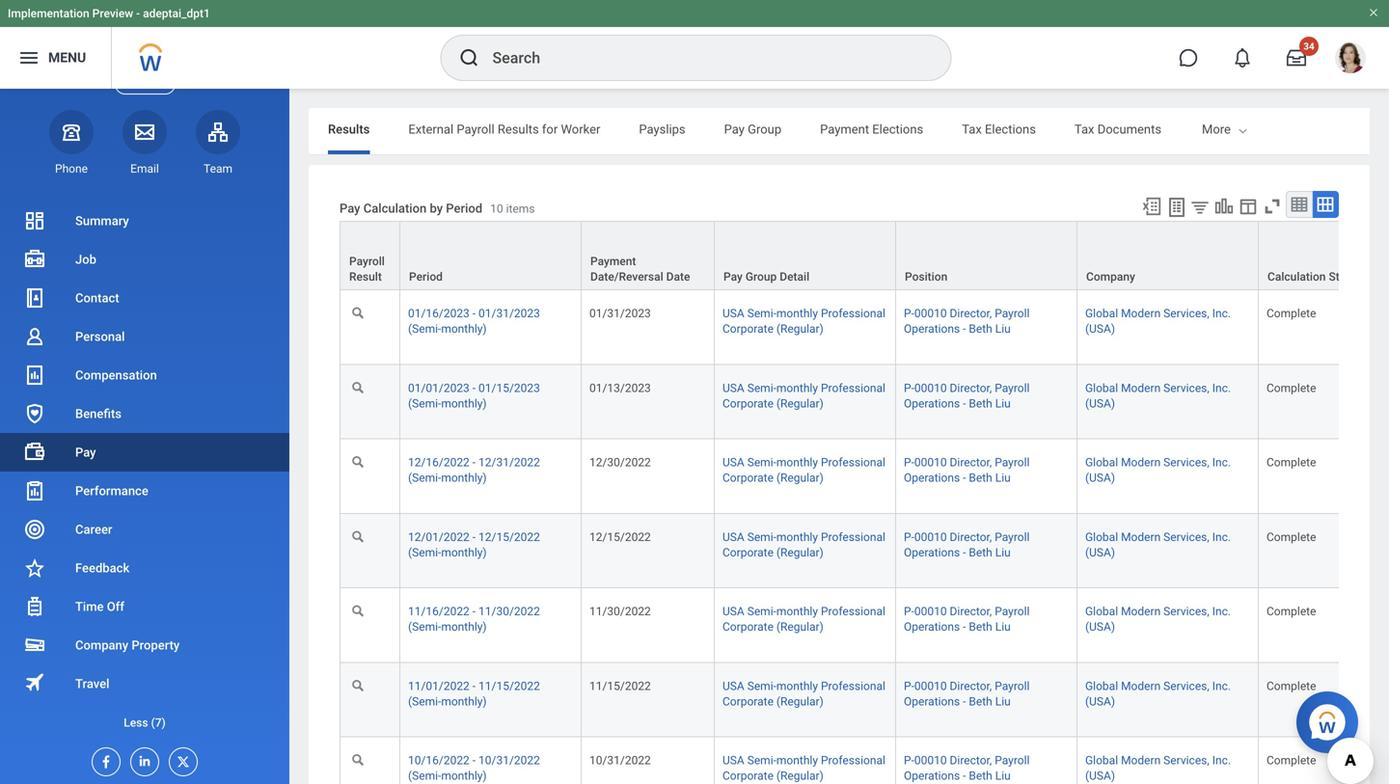 Task type: vqa. For each thing, say whether or not it's contained in the screenshot.
first the 10/31/2022 from left
yes



Task type: describe. For each thing, give the bounding box(es) containing it.
2 p-00010 director, payroll operations - beth liu from the top
[[904, 381, 1030, 410]]

professional for 12/30/2022
[[821, 456, 886, 469]]

group for pay group
[[748, 122, 782, 137]]

5 complete from the top
[[1267, 605, 1317, 619]]

select to filter grid data image
[[1190, 197, 1211, 217]]

calculation status button
[[1259, 222, 1372, 290]]

monthly for 12/15/2022
[[777, 531, 818, 544]]

pay group detail column header
[[715, 221, 896, 291]]

company button
[[1078, 222, 1258, 290]]

2 results from the left
[[498, 122, 539, 137]]

calculation status
[[1268, 270, 1363, 284]]

(regular) for 12/15/2022
[[777, 546, 824, 560]]

row containing 01/01/2023 - 01/15/2023 (semi-monthly)
[[340, 365, 1390, 440]]

usa semi-monthly professional corporate (regular) link for 12/15/2022
[[723, 527, 886, 560]]

team link
[[196, 110, 240, 177]]

period inside popup button
[[409, 270, 443, 284]]

beth for 11/15/2022
[[969, 695, 993, 709]]

global modern services, inc. (usa) for 12/30/2022
[[1086, 456, 1231, 485]]

compensation link
[[0, 356, 289, 395]]

operations for 12/15/2022
[[904, 546, 960, 560]]

payroll result button
[[341, 222, 399, 290]]

2 01/31/2023 from the left
[[590, 307, 651, 320]]

01/31/2023 inside 01/16/2023 - 01/31/2023 (semi-monthly)
[[479, 307, 540, 320]]

p-00010 director, payroll operations - beth liu for 11/15/2022
[[904, 680, 1030, 709]]

(semi- for 01/01/2023 - 01/15/2023 (semi-monthly)
[[408, 397, 441, 410]]

implementation preview -   adeptai_dpt1
[[8, 7, 210, 20]]

(usa) for 12/15/2022
[[1086, 546, 1115, 560]]

(semi- for 11/16/2022 - 11/30/2022 (semi-monthly)
[[408, 621, 441, 634]]

10
[[490, 202, 503, 215]]

11/16/2022 - 11/30/2022 (semi-monthly)
[[408, 605, 540, 634]]

usa semi-monthly professional corporate (regular) for 10/31/2022
[[723, 754, 886, 783]]

professional for 11/30/2022
[[821, 605, 886, 619]]

2 11/15/2022 from the left
[[590, 680, 651, 693]]

01/16/2023 - 01/31/2023 (semi-monthly)
[[408, 307, 540, 336]]

0 vertical spatial period
[[446, 201, 483, 215]]

p-00010 director, payroll operations - beth liu for 10/31/2022
[[904, 754, 1030, 783]]

export to worksheets image
[[1166, 196, 1189, 219]]

semi- for 12/15/2022
[[748, 531, 777, 544]]

semi- for 11/30/2022
[[748, 605, 777, 619]]

menu
[[48, 50, 86, 66]]

01/01/2023 - 01/15/2023 (semi-monthly)
[[408, 381, 540, 410]]

menu button
[[0, 27, 111, 89]]

usa semi-monthly professional corporate (regular) for 11/30/2022
[[723, 605, 886, 634]]

close environment banner image
[[1368, 7, 1380, 18]]

monthly) for 01/16/2023
[[441, 322, 487, 336]]

(semi- for 01/16/2023 - 01/31/2023 (semi-monthly)
[[408, 322, 441, 336]]

2 operations from the top
[[904, 397, 960, 410]]

p- for 10/31/2022
[[904, 754, 915, 768]]

(usa) for 12/30/2022
[[1086, 471, 1115, 485]]

usa semi-monthly professional corporate (regular) link for 01/13/2023
[[723, 378, 886, 410]]

less
[[124, 716, 148, 730]]

time off
[[75, 600, 124, 614]]

phone
[[55, 162, 88, 175]]

withholding
[[1200, 122, 1267, 137]]

- inside menu banner
[[136, 7, 140, 20]]

operations for 10/31/2022
[[904, 770, 960, 783]]

6 complete from the top
[[1267, 680, 1317, 693]]

Search Workday  search field
[[493, 37, 911, 79]]

12/16/2022 - 12/31/2022 (semi-monthly) link
[[408, 452, 540, 485]]

5 p- from the top
[[904, 605, 915, 619]]

click to view/edit grid preferences image
[[1238, 196, 1259, 217]]

5 director, from the top
[[950, 605, 992, 619]]

export to excel image
[[1142, 196, 1163, 217]]

liu for 11/15/2022
[[996, 695, 1011, 709]]

payroll result column header
[[340, 221, 400, 291]]

view team image
[[206, 120, 230, 144]]

2 12/15/2022 from the left
[[590, 531, 651, 544]]

- inside 12/01/2022 - 12/15/2022 (semi-monthly)
[[473, 531, 476, 544]]

more
[[1202, 122, 1231, 137]]

10/16/2022
[[408, 754, 470, 768]]

travel image
[[23, 671, 46, 694]]

2 complete from the top
[[1267, 381, 1317, 395]]

personal link
[[0, 317, 289, 356]]

usa semi-monthly professional corporate (regular) link for 12/30/2022
[[723, 452, 886, 485]]

2 11/30/2022 from the left
[[590, 605, 651, 619]]

p- for 11/15/2022
[[904, 680, 915, 693]]

row containing 12/16/2022 - 12/31/2022 (semi-monthly)
[[340, 440, 1390, 514]]

2 10/31/2022 from the left
[[590, 754, 651, 768]]

01/15/2023
[[479, 381, 540, 395]]

monthly) for 10/16/2022
[[441, 770, 487, 783]]

professional for 01/13/2023
[[821, 381, 886, 395]]

modern for 12/15/2022
[[1121, 531, 1161, 544]]

p-00010 director, payroll operations - beth liu for 12/15/2022
[[904, 531, 1030, 560]]

summary image
[[23, 209, 46, 233]]

by
[[430, 201, 443, 215]]

usa for 11/15/2022
[[723, 680, 745, 693]]

email
[[130, 162, 159, 175]]

00010 for 11/15/2022
[[915, 680, 947, 693]]

off
[[107, 600, 124, 614]]

career link
[[0, 510, 289, 549]]

expand table image
[[1316, 195, 1335, 214]]

phone button
[[49, 110, 94, 177]]

row containing 01/16/2023 - 01/31/2023 (semi-monthly)
[[340, 291, 1390, 365]]

travel
[[75, 677, 109, 691]]

inbox large image
[[1287, 48, 1307, 68]]

usa semi-monthly professional corporate (regular) for 01/13/2023
[[723, 381, 886, 410]]

modern for 11/30/2022
[[1121, 605, 1161, 619]]

pay link
[[0, 433, 289, 472]]

usa semi-monthly professional corporate (regular) for 12/15/2022
[[723, 531, 886, 560]]

1 complete element from the top
[[1267, 303, 1317, 320]]

usa semi-monthly professional corporate (regular) for 11/15/2022
[[723, 680, 886, 709]]

professional for 12/15/2022
[[821, 531, 886, 544]]

pay group detail
[[724, 270, 810, 284]]

11/16/2022 - 11/30/2022 (semi-monthly) link
[[408, 601, 540, 634]]

5 p-00010 director, payroll operations - beth liu link from the top
[[904, 601, 1030, 634]]

global modern services, inc. (usa) for 12/15/2022
[[1086, 531, 1231, 560]]

34
[[1304, 41, 1315, 52]]

summary
[[75, 214, 129, 228]]

7 complete element from the top
[[1267, 750, 1317, 768]]

p-00010 director, payroll operations - beth liu link for 12/30/2022
[[904, 452, 1030, 485]]

contact
[[75, 291, 119, 305]]

personal image
[[23, 325, 46, 348]]

1 results from the left
[[328, 122, 370, 137]]

period button
[[400, 222, 581, 290]]

01/16/2023
[[408, 307, 470, 320]]

row containing 12/01/2022 - 12/15/2022 (semi-monthly)
[[340, 514, 1390, 589]]

(semi- for 11/01/2022 - 11/15/2022 (semi-monthly)
[[408, 695, 441, 709]]

12/01/2022
[[408, 531, 470, 544]]

payroll result
[[349, 255, 385, 284]]

(usa) for 01/13/2023
[[1086, 397, 1115, 410]]

global for 01/31/2023
[[1086, 307, 1118, 320]]

corporate for 11/30/2022
[[723, 621, 774, 634]]

less (7) button
[[0, 703, 289, 742]]

usa semi-monthly professional corporate (regular) link for 10/31/2022
[[723, 750, 886, 783]]

payroll inside popup button
[[349, 255, 385, 268]]

modern for 12/30/2022
[[1121, 456, 1161, 469]]

01/16/2023 - 01/31/2023 (semi-monthly) link
[[408, 303, 540, 336]]

usa for 12/30/2022
[[723, 456, 745, 469]]

phone image
[[58, 120, 85, 144]]

for
[[542, 122, 558, 137]]

p-00010 director, payroll operations - beth liu link for 11/15/2022
[[904, 676, 1030, 709]]

date
[[666, 270, 690, 284]]

global modern services, inc. (usa) for 01/13/2023
[[1086, 381, 1231, 410]]

implementation
[[8, 7, 89, 20]]

4 complete element from the top
[[1267, 527, 1317, 544]]

11/01/2022
[[408, 680, 470, 693]]

12/16/2022 - 12/31/2022 (semi-monthly)
[[408, 456, 540, 485]]

director, for 11/15/2022
[[950, 680, 992, 693]]

detail
[[780, 270, 810, 284]]

6 complete element from the top
[[1267, 676, 1317, 693]]

less (7)
[[124, 716, 166, 730]]

view worker - expand/collapse chart image
[[1214, 196, 1235, 217]]

row containing 11/01/2022 - 11/15/2022 (semi-monthly)
[[340, 663, 1390, 738]]

global for 12/15/2022
[[1086, 531, 1118, 544]]

(regular) for 01/31/2023
[[777, 322, 824, 336]]

x image
[[170, 749, 191, 770]]

p-00010 director, payroll operations - beth liu link for 10/31/2022
[[904, 750, 1030, 783]]

date/reversal
[[591, 270, 664, 284]]

semi- for 11/15/2022
[[748, 680, 777, 693]]

11/16/2022
[[408, 605, 470, 619]]

tab list containing results
[[309, 108, 1374, 154]]

worker
[[561, 122, 601, 137]]

email button
[[123, 110, 167, 177]]

5 p-00010 director, payroll operations - beth liu from the top
[[904, 605, 1030, 634]]

time off link
[[0, 588, 289, 626]]

monthly) for 12/01/2022
[[441, 546, 487, 560]]

2 p-00010 director, payroll operations - beth liu link from the top
[[904, 378, 1030, 410]]

5 beth from the top
[[969, 621, 993, 634]]

career image
[[23, 518, 46, 541]]

00010 for 01/31/2023
[[915, 307, 947, 320]]

(7)
[[151, 716, 166, 730]]

summary link
[[0, 202, 289, 240]]

inc. for 11/30/2022
[[1213, 605, 1231, 619]]

10/16/2022 - 10/31/2022 (semi-monthly)
[[408, 754, 540, 783]]

compensation
[[75, 368, 157, 383]]

2 complete element from the top
[[1267, 378, 1317, 395]]

company property
[[75, 638, 180, 653]]

career
[[75, 523, 112, 537]]

usa for 10/31/2022
[[723, 754, 745, 768]]

12/15/2022 inside 12/01/2022 - 12/15/2022 (semi-monthly)
[[479, 531, 540, 544]]

00010 for 12/30/2022
[[915, 456, 947, 469]]

pay group detail button
[[715, 222, 895, 290]]

(semi- for 12/01/2022 - 12/15/2022 (semi-monthly)
[[408, 546, 441, 560]]

global modern services, inc. (usa) link for 11/30/2022
[[1086, 601, 1231, 634]]

withholding orders
[[1200, 122, 1307, 137]]

5 complete element from the top
[[1267, 601, 1317, 619]]

10/31/2022 inside 10/16/2022 - 10/31/2022 (semi-monthly)
[[479, 754, 540, 768]]

professional for 01/31/2023
[[821, 307, 886, 320]]

row containing payroll result
[[340, 221, 1390, 291]]

5 00010 from the top
[[915, 605, 947, 619]]

usa semi-monthly professional corporate (regular) link for 01/31/2023
[[723, 303, 886, 336]]

contact image
[[23, 287, 46, 310]]

- inside 01/01/2023 - 01/15/2023 (semi-monthly)
[[473, 381, 476, 395]]

justify image
[[17, 46, 41, 69]]

time
[[75, 600, 104, 614]]

modern for 11/15/2022
[[1121, 680, 1161, 693]]

inc. for 12/30/2022
[[1213, 456, 1231, 469]]

global for 01/13/2023
[[1086, 381, 1118, 395]]

liu for 01/31/2023
[[996, 322, 1011, 336]]

team
[[204, 162, 233, 175]]

services, for 11/30/2022
[[1164, 605, 1210, 619]]

pay calculation by period 10 items
[[340, 201, 535, 215]]

profile logan mcneil image
[[1335, 42, 1366, 77]]

2 director, from the top
[[950, 381, 992, 395]]

(usa) for 01/31/2023
[[1086, 322, 1115, 336]]

job link
[[0, 240, 289, 279]]

orders
[[1270, 122, 1307, 137]]

3 complete element from the top
[[1267, 452, 1317, 469]]

usa semi-monthly professional corporate (regular) for 01/31/2023
[[723, 307, 886, 336]]

5 liu from the top
[[996, 621, 1011, 634]]

monthly for 12/30/2022
[[777, 456, 818, 469]]

semi- for 10/31/2022
[[748, 754, 777, 768]]

personal
[[75, 330, 125, 344]]

inc. for 11/15/2022
[[1213, 680, 1231, 693]]

corporate for 12/15/2022
[[723, 546, 774, 560]]

5 operations from the top
[[904, 621, 960, 634]]

phone beth liu element
[[49, 161, 94, 177]]



Task type: locate. For each thing, give the bounding box(es) containing it.
global modern services, inc. (usa) link for 12/30/2022
[[1086, 452, 1231, 485]]

5 (usa) from the top
[[1086, 621, 1115, 634]]

4 p-00010 director, payroll operations - beth liu link from the top
[[904, 527, 1030, 560]]

6 monthly from the top
[[777, 680, 818, 693]]

pay right date
[[724, 270, 743, 284]]

monthly) inside 10/16/2022 - 10/31/2022 (semi-monthly)
[[441, 770, 487, 783]]

7 liu from the top
[[996, 770, 1011, 783]]

1 horizontal spatial results
[[498, 122, 539, 137]]

2 global modern services, inc. (usa) link from the top
[[1086, 378, 1231, 410]]

10/31/2022
[[479, 754, 540, 768], [590, 754, 651, 768]]

external payroll results for worker
[[409, 122, 601, 137]]

0 horizontal spatial tax
[[962, 122, 982, 137]]

complete element
[[1267, 303, 1317, 320], [1267, 378, 1317, 395], [1267, 452, 1317, 469], [1267, 527, 1317, 544], [1267, 601, 1317, 619], [1267, 676, 1317, 693], [1267, 750, 1317, 768]]

professional
[[821, 307, 886, 320], [821, 381, 886, 395], [821, 456, 886, 469], [821, 531, 886, 544], [821, 605, 886, 619], [821, 680, 886, 693], [821, 754, 886, 768]]

tax
[[962, 122, 982, 137], [1075, 122, 1095, 137]]

global modern services, inc. (usa) for 01/31/2023
[[1086, 307, 1231, 336]]

2 modern from the top
[[1121, 381, 1161, 395]]

travel link
[[0, 665, 289, 703]]

monthly) for 11/01/2022
[[441, 695, 487, 709]]

calculation left "by"
[[364, 201, 427, 215]]

beth for 10/31/2022
[[969, 770, 993, 783]]

payment date/reversal date
[[591, 255, 690, 284]]

3 usa from the top
[[723, 456, 745, 469]]

monthly) down 10/16/2022
[[441, 770, 487, 783]]

11/01/2022 - 11/15/2022 (semi-monthly) link
[[408, 676, 540, 709]]

0 horizontal spatial calculation
[[364, 201, 427, 215]]

7 services, from the top
[[1164, 754, 1210, 768]]

(semi- inside 11/16/2022 - 11/30/2022 (semi-monthly)
[[408, 621, 441, 634]]

results left for
[[498, 122, 539, 137]]

p-00010 director, payroll operations - beth liu for 12/30/2022
[[904, 456, 1030, 485]]

input
[[1346, 122, 1374, 137]]

2 monthly) from the top
[[441, 397, 487, 410]]

services,
[[1164, 307, 1210, 320], [1164, 381, 1210, 395], [1164, 456, 1210, 469], [1164, 531, 1210, 544], [1164, 605, 1210, 619], [1164, 680, 1210, 693], [1164, 754, 1210, 768]]

2 beth from the top
[[969, 397, 993, 410]]

list
[[0, 202, 289, 742]]

7 director, from the top
[[950, 754, 992, 768]]

tax for tax documents
[[1075, 122, 1095, 137]]

search image
[[458, 46, 481, 69]]

3 modern from the top
[[1121, 456, 1161, 469]]

p-00010 director, payroll operations - beth liu link
[[904, 303, 1030, 336], [904, 378, 1030, 410], [904, 452, 1030, 485], [904, 527, 1030, 560], [904, 601, 1030, 634], [904, 676, 1030, 709], [904, 750, 1030, 783]]

pay down benefits
[[75, 445, 96, 460]]

4 inc. from the top
[[1213, 531, 1231, 544]]

global modern services, inc. (usa)
[[1086, 307, 1231, 336], [1086, 381, 1231, 410], [1086, 456, 1231, 485], [1086, 531, 1231, 560], [1086, 605, 1231, 634], [1086, 680, 1231, 709], [1086, 754, 1231, 783]]

11/01/2022 - 11/15/2022 (semi-monthly)
[[408, 680, 540, 709]]

monthly) down 01/16/2023
[[441, 322, 487, 336]]

elections
[[873, 122, 924, 137], [985, 122, 1036, 137]]

1 vertical spatial company
[[75, 638, 128, 653]]

1 vertical spatial calculation
[[1268, 270, 1326, 284]]

(semi- down 11/01/2022
[[408, 695, 441, 709]]

monthly) down 11/01/2022
[[441, 695, 487, 709]]

1 horizontal spatial calculation
[[1268, 270, 1326, 284]]

payment
[[820, 122, 869, 137], [591, 255, 636, 268]]

company inside navigation pane 'region'
[[75, 638, 128, 653]]

5 corporate from the top
[[723, 621, 774, 634]]

12/01/2022 - 12/15/2022 (semi-monthly) link
[[408, 527, 540, 560]]

2 liu from the top
[[996, 397, 1011, 410]]

usa semi-monthly professional corporate (regular) link
[[723, 303, 886, 336], [723, 378, 886, 410], [723, 452, 886, 485], [723, 527, 886, 560], [723, 601, 886, 634], [723, 676, 886, 709], [723, 750, 886, 783]]

performance
[[75, 484, 148, 498]]

global modern services, inc. (usa) for 11/15/2022
[[1086, 680, 1231, 709]]

01/01/2023 - 01/15/2023 (semi-monthly) link
[[408, 378, 540, 410]]

company property image
[[23, 634, 46, 657]]

payment date/reversal date column header
[[582, 221, 715, 291]]

documents
[[1098, 122, 1162, 137]]

global modern services, inc. (usa) link for 01/13/2023
[[1086, 378, 1231, 410]]

1 corporate from the top
[[723, 322, 774, 336]]

11/30/2022 inside 11/16/2022 - 11/30/2022 (semi-monthly)
[[479, 605, 540, 619]]

corporate for 10/31/2022
[[723, 770, 774, 783]]

benefits image
[[23, 402, 46, 426]]

director, for 12/30/2022
[[950, 456, 992, 469]]

1 usa semi-monthly professional corporate (regular) link from the top
[[723, 303, 886, 336]]

row containing 11/16/2022 - 11/30/2022 (semi-monthly)
[[340, 589, 1390, 663]]

4 modern from the top
[[1121, 531, 1161, 544]]

liu for 12/30/2022
[[996, 471, 1011, 485]]

job
[[75, 252, 96, 267]]

5 professional from the top
[[821, 605, 886, 619]]

p-00010 director, payroll operations - beth liu for 01/31/2023
[[904, 307, 1030, 336]]

navigation pane region
[[0, 58, 289, 784]]

-
[[136, 7, 140, 20], [473, 307, 476, 320], [963, 322, 966, 336], [473, 381, 476, 395], [963, 397, 966, 410], [473, 456, 476, 469], [963, 471, 966, 485], [473, 531, 476, 544], [963, 546, 966, 560], [473, 605, 476, 619], [963, 621, 966, 634], [473, 680, 476, 693], [963, 695, 966, 709], [473, 754, 476, 768], [963, 770, 966, 783]]

3 corporate from the top
[[723, 471, 774, 485]]

monthly) down 12/01/2022
[[441, 546, 487, 560]]

1 global modern services, inc. (usa) from the top
[[1086, 307, 1231, 336]]

calculation left status
[[1268, 270, 1326, 284]]

corporate for 01/13/2023
[[723, 397, 774, 410]]

elections for tax elections
[[985, 122, 1036, 137]]

table image
[[1290, 195, 1309, 214]]

feedback link
[[0, 549, 289, 588]]

complete
[[1267, 307, 1317, 320], [1267, 381, 1317, 395], [1267, 456, 1317, 469], [1267, 531, 1317, 544], [1267, 605, 1317, 619], [1267, 680, 1317, 693], [1267, 754, 1317, 768]]

tax documents
[[1075, 122, 1162, 137]]

7 row from the top
[[340, 663, 1390, 738]]

beth
[[969, 322, 993, 336], [969, 397, 993, 410], [969, 471, 993, 485], [969, 546, 993, 560], [969, 621, 993, 634], [969, 695, 993, 709], [969, 770, 993, 783]]

pay up payroll result popup button
[[340, 201, 360, 215]]

1 complete from the top
[[1267, 307, 1317, 320]]

inc. for 10/31/2022
[[1213, 754, 1231, 768]]

monthly) down 12/16/2022
[[441, 471, 487, 485]]

(semi- down 01/01/2023
[[408, 397, 441, 410]]

p- for 01/31/2023
[[904, 307, 915, 320]]

monthly) down 01/01/2023
[[441, 397, 487, 410]]

1 row from the top
[[340, 221, 1390, 291]]

liu for 12/15/2022
[[996, 546, 1011, 560]]

beth for 12/30/2022
[[969, 471, 993, 485]]

01/31/2023 down period "column header"
[[479, 307, 540, 320]]

pay inside popup button
[[724, 270, 743, 284]]

1 usa semi-monthly professional corporate (regular) from the top
[[723, 307, 886, 336]]

professional for 11/15/2022
[[821, 680, 886, 693]]

01/31/2023 down date/reversal on the left of the page
[[590, 307, 651, 320]]

2 monthly from the top
[[777, 381, 818, 395]]

0 horizontal spatial 12/15/2022
[[479, 531, 540, 544]]

6 services, from the top
[[1164, 680, 1210, 693]]

3 liu from the top
[[996, 471, 1011, 485]]

12/15/2022 down "12/30/2022"
[[590, 531, 651, 544]]

monthly for 11/15/2022
[[777, 680, 818, 693]]

6 row from the top
[[340, 589, 1390, 663]]

(semi- down 10/16/2022
[[408, 770, 441, 783]]

4 complete from the top
[[1267, 531, 1317, 544]]

2 services, from the top
[[1164, 381, 1210, 395]]

1 horizontal spatial tax
[[1075, 122, 1095, 137]]

7 monthly from the top
[[777, 754, 818, 768]]

modern
[[1121, 307, 1161, 320], [1121, 381, 1161, 395], [1121, 456, 1161, 469], [1121, 531, 1161, 544], [1121, 605, 1161, 619], [1121, 680, 1161, 693], [1121, 754, 1161, 768]]

modern for 10/31/2022
[[1121, 754, 1161, 768]]

1 vertical spatial payment
[[591, 255, 636, 268]]

0 horizontal spatial 01/31/2023
[[479, 307, 540, 320]]

monthly) inside 01/01/2023 - 01/15/2023 (semi-monthly)
[[441, 397, 487, 410]]

01/01/2023
[[408, 381, 470, 395]]

2 usa semi-monthly professional corporate (regular) link from the top
[[723, 378, 886, 410]]

1 (usa) from the top
[[1086, 322, 1115, 336]]

1 vertical spatial group
[[746, 270, 777, 284]]

usa semi-monthly professional corporate (regular) link for 11/15/2022
[[723, 676, 886, 709]]

5 inc. from the top
[[1213, 605, 1231, 619]]

1 (regular) from the top
[[777, 322, 824, 336]]

payment inside payment date/reversal date
[[591, 255, 636, 268]]

0 horizontal spatial company
[[75, 638, 128, 653]]

- inside '12/16/2022 - 12/31/2022 (semi-monthly)'
[[473, 456, 476, 469]]

feedback
[[75, 561, 130, 576]]

6 usa from the top
[[723, 680, 745, 693]]

period
[[446, 201, 483, 215], [409, 270, 443, 284]]

0 vertical spatial group
[[748, 122, 782, 137]]

group left detail
[[746, 270, 777, 284]]

monthly) for 12/16/2022
[[441, 471, 487, 485]]

4 monthly from the top
[[777, 531, 818, 544]]

result
[[349, 270, 382, 284]]

2 p- from the top
[[904, 381, 915, 395]]

fullscreen image
[[1262, 196, 1283, 217]]

2 00010 from the top
[[915, 381, 947, 395]]

1 services, from the top
[[1164, 307, 1210, 320]]

5 global modern services, inc. (usa) from the top
[[1086, 605, 1231, 634]]

global for 12/30/2022
[[1086, 456, 1118, 469]]

director, for 10/31/2022
[[950, 754, 992, 768]]

company for company property
[[75, 638, 128, 653]]

menu banner
[[0, 0, 1390, 89]]

0 vertical spatial company
[[1087, 270, 1136, 284]]

semi- for 12/30/2022
[[748, 456, 777, 469]]

5 usa from the top
[[723, 605, 745, 619]]

3 (semi- from the top
[[408, 471, 441, 485]]

1 11/30/2022 from the left
[[479, 605, 540, 619]]

payment up date/reversal on the left of the page
[[591, 255, 636, 268]]

3 usa semi-monthly professional corporate (regular) from the top
[[723, 456, 886, 485]]

mail image
[[133, 120, 156, 144]]

1 (semi- from the top
[[408, 322, 441, 336]]

1 horizontal spatial period
[[446, 201, 483, 215]]

- inside 10/16/2022 - 10/31/2022 (semi-monthly)
[[473, 754, 476, 768]]

adeptai_dpt1
[[143, 7, 210, 20]]

monthly) down the '11/16/2022'
[[441, 621, 487, 634]]

monthly)
[[441, 322, 487, 336], [441, 397, 487, 410], [441, 471, 487, 485], [441, 546, 487, 560], [441, 621, 487, 634], [441, 695, 487, 709], [441, 770, 487, 783]]

5 (semi- from the top
[[408, 621, 441, 634]]

(semi- inside 10/16/2022 - 10/31/2022 (semi-monthly)
[[408, 770, 441, 783]]

monthly for 01/31/2023
[[777, 307, 818, 320]]

3 beth from the top
[[969, 471, 993, 485]]

services, for 01/13/2023
[[1164, 381, 1210, 395]]

services, for 10/31/2022
[[1164, 754, 1210, 768]]

6 global modern services, inc. (usa) link from the top
[[1086, 676, 1231, 709]]

p-
[[904, 307, 915, 320], [904, 381, 915, 395], [904, 456, 915, 469], [904, 531, 915, 544], [904, 605, 915, 619], [904, 680, 915, 693], [904, 754, 915, 768]]

5 usa semi-monthly professional corporate (regular) link from the top
[[723, 601, 886, 634]]

5 modern from the top
[[1121, 605, 1161, 619]]

0 horizontal spatial payment
[[591, 255, 636, 268]]

12/31/2022
[[479, 456, 540, 469]]

(semi- down 01/16/2023
[[408, 322, 441, 336]]

01/31/2023
[[479, 307, 540, 320], [590, 307, 651, 320]]

1 horizontal spatial 11/15/2022
[[590, 680, 651, 693]]

liu
[[996, 322, 1011, 336], [996, 397, 1011, 410], [996, 471, 1011, 485], [996, 546, 1011, 560], [996, 621, 1011, 634], [996, 695, 1011, 709], [996, 770, 1011, 783]]

2 row from the top
[[340, 291, 1390, 365]]

elections for payment elections
[[873, 122, 924, 137]]

12/16/2022
[[408, 456, 470, 469]]

(semi- down the '11/16/2022'
[[408, 621, 441, 634]]

tax for tax elections
[[962, 122, 982, 137]]

1 horizontal spatial 12/15/2022
[[590, 531, 651, 544]]

p-00010 director, payroll operations - beth liu link for 12/15/2022
[[904, 527, 1030, 560]]

(semi- inside 01/01/2023 - 01/15/2023 (semi-monthly)
[[408, 397, 441, 410]]

payment date/reversal date button
[[582, 222, 714, 290]]

1 usa from the top
[[723, 307, 745, 320]]

(semi- down 12/01/2022
[[408, 546, 441, 560]]

feedback image
[[23, 557, 46, 580]]

6 global from the top
[[1086, 680, 1118, 693]]

1 horizontal spatial elections
[[985, 122, 1036, 137]]

(semi- for 10/16/2022 - 10/31/2022 (semi-monthly)
[[408, 770, 441, 783]]

less (7) button
[[0, 712, 289, 735]]

10/16/2022 - 10/31/2022 (semi-monthly) link
[[408, 750, 540, 783]]

inc. for 01/13/2023
[[1213, 381, 1231, 395]]

global for 10/31/2022
[[1086, 754, 1118, 768]]

1 p-00010 director, payroll operations - beth liu from the top
[[904, 307, 1030, 336]]

payroll
[[457, 122, 495, 137], [349, 255, 385, 268], [995, 307, 1030, 320], [995, 381, 1030, 395], [995, 456, 1030, 469], [995, 531, 1030, 544], [995, 605, 1030, 619], [995, 680, 1030, 693], [995, 754, 1030, 768]]

(usa) for 11/30/2022
[[1086, 621, 1115, 634]]

(regular) for 11/30/2022
[[777, 621, 824, 634]]

toolbar
[[1133, 191, 1339, 221]]

inc. for 12/15/2022
[[1213, 531, 1231, 544]]

1 professional from the top
[[821, 307, 886, 320]]

4 semi- from the top
[[748, 531, 777, 544]]

monthly) inside 12/01/2022 - 12/15/2022 (semi-monthly)
[[441, 546, 487, 560]]

time off image
[[23, 595, 46, 619]]

semi- for 01/13/2023
[[748, 381, 777, 395]]

period right "by"
[[446, 201, 483, 215]]

calculation inside "popup button"
[[1268, 270, 1326, 284]]

1 global from the top
[[1086, 307, 1118, 320]]

5 global modern services, inc. (usa) link from the top
[[1086, 601, 1231, 634]]

compensation image
[[23, 364, 46, 387]]

3 inc. from the top
[[1213, 456, 1231, 469]]

services, for 12/30/2022
[[1164, 456, 1210, 469]]

external
[[409, 122, 454, 137]]

4 usa semi-monthly professional corporate (regular) link from the top
[[723, 527, 886, 560]]

1 operations from the top
[[904, 322, 960, 336]]

2 elections from the left
[[985, 122, 1036, 137]]

payment elections
[[820, 122, 924, 137]]

3 services, from the top
[[1164, 456, 1210, 469]]

group for pay group detail
[[746, 270, 777, 284]]

company column header
[[1078, 221, 1259, 291]]

company inside popup button
[[1087, 270, 1136, 284]]

operations
[[904, 322, 960, 336], [904, 397, 960, 410], [904, 471, 960, 485], [904, 546, 960, 560], [904, 621, 960, 634], [904, 695, 960, 709], [904, 770, 960, 783]]

1 semi- from the top
[[748, 307, 777, 320]]

usa for 01/13/2023
[[723, 381, 745, 395]]

00010 for 10/31/2022
[[915, 754, 947, 768]]

usa semi-monthly professional corporate (regular)
[[723, 307, 886, 336], [723, 381, 886, 410], [723, 456, 886, 485], [723, 531, 886, 560], [723, 605, 886, 634], [723, 680, 886, 709], [723, 754, 886, 783]]

12/30/2022
[[590, 456, 651, 469]]

monthly) inside 11/16/2022 - 11/30/2022 (semi-monthly)
[[441, 621, 487, 634]]

1 liu from the top
[[996, 322, 1011, 336]]

monthly) inside '12/16/2022 - 12/31/2022 (semi-monthly)'
[[441, 471, 487, 485]]

global modern services, inc. (usa) link for 01/31/2023
[[1086, 303, 1231, 336]]

linkedin image
[[131, 749, 152, 769]]

(semi- for 12/16/2022 - 12/31/2022 (semi-monthly)
[[408, 471, 441, 485]]

(regular) for 01/13/2023
[[777, 397, 824, 410]]

(regular) for 10/31/2022
[[777, 770, 824, 783]]

facebook image
[[93, 749, 114, 770]]

pay inside navigation pane 'region'
[[75, 445, 96, 460]]

tax elections
[[962, 122, 1036, 137]]

operations for 01/31/2023
[[904, 322, 960, 336]]

group down search workday search field
[[748, 122, 782, 137]]

beth for 12/15/2022
[[969, 546, 993, 560]]

(semi- down 12/16/2022
[[408, 471, 441, 485]]

(usa)
[[1086, 322, 1115, 336], [1086, 397, 1115, 410], [1086, 471, 1115, 485], [1086, 546, 1115, 560], [1086, 621, 1115, 634], [1086, 695, 1115, 709], [1086, 770, 1115, 783]]

list containing summary
[[0, 202, 289, 742]]

team beth liu element
[[196, 161, 240, 177]]

5 usa semi-monthly professional corporate (regular) from the top
[[723, 605, 886, 634]]

monthly) inside 01/16/2023 - 01/31/2023 (semi-monthly)
[[441, 322, 487, 336]]

3 complete from the top
[[1267, 456, 1317, 469]]

01/13/2023
[[590, 381, 651, 395]]

1 horizontal spatial payment
[[820, 122, 869, 137]]

tab list
[[309, 108, 1374, 154]]

performance image
[[23, 480, 46, 503]]

0 horizontal spatial results
[[328, 122, 370, 137]]

1 vertical spatial period
[[409, 270, 443, 284]]

status
[[1329, 270, 1363, 284]]

8 row from the top
[[340, 738, 1390, 784]]

notifications large image
[[1233, 48, 1252, 68]]

2 (regular) from the top
[[777, 397, 824, 410]]

pay for pay group detail
[[724, 270, 743, 284]]

0 horizontal spatial 11/30/2022
[[479, 605, 540, 619]]

director,
[[950, 307, 992, 320], [950, 381, 992, 395], [950, 456, 992, 469], [950, 531, 992, 544], [950, 605, 992, 619], [950, 680, 992, 693], [950, 754, 992, 768]]

position column header
[[896, 221, 1078, 291]]

pay image
[[23, 441, 46, 464]]

payslips
[[639, 122, 686, 137]]

1 horizontal spatial company
[[1087, 270, 1136, 284]]

4 usa from the top
[[723, 531, 745, 544]]

period column header
[[400, 221, 582, 291]]

payment right pay group
[[820, 122, 869, 137]]

7 professional from the top
[[821, 754, 886, 768]]

(regular) for 12/30/2022
[[777, 471, 824, 485]]

7 inc. from the top
[[1213, 754, 1231, 768]]

(semi- inside 11/01/2022 - 11/15/2022 (semi-monthly)
[[408, 695, 441, 709]]

monthly for 11/30/2022
[[777, 605, 818, 619]]

corporate
[[723, 322, 774, 336], [723, 397, 774, 410], [723, 471, 774, 485], [723, 546, 774, 560], [723, 621, 774, 634], [723, 695, 774, 709], [723, 770, 774, 783]]

1 12/15/2022 from the left
[[479, 531, 540, 544]]

5 global from the top
[[1086, 605, 1118, 619]]

results
[[328, 122, 370, 137], [498, 122, 539, 137]]

pay for pay calculation by period 10 items
[[340, 201, 360, 215]]

benefits
[[75, 407, 122, 421]]

1 horizontal spatial 11/30/2022
[[590, 605, 651, 619]]

monthly for 01/13/2023
[[777, 381, 818, 395]]

preview
[[92, 7, 133, 20]]

period up 01/16/2023
[[409, 270, 443, 284]]

semi-
[[748, 307, 777, 320], [748, 381, 777, 395], [748, 456, 777, 469], [748, 531, 777, 544], [748, 605, 777, 619], [748, 680, 777, 693], [748, 754, 777, 768]]

job image
[[23, 248, 46, 271]]

- inside 11/01/2022 - 11/15/2022 (semi-monthly)
[[473, 680, 476, 693]]

0 vertical spatial payment
[[820, 122, 869, 137]]

12/01/2022 - 12/15/2022 (semi-monthly)
[[408, 531, 540, 560]]

row
[[340, 221, 1390, 291], [340, 291, 1390, 365], [340, 365, 1390, 440], [340, 440, 1390, 514], [340, 514, 1390, 589], [340, 589, 1390, 663], [340, 663, 1390, 738], [340, 738, 1390, 784]]

5 monthly from the top
[[777, 605, 818, 619]]

group inside popup button
[[746, 270, 777, 284]]

p- for 12/15/2022
[[904, 531, 915, 544]]

6 semi- from the top
[[748, 680, 777, 693]]

(semi- inside 01/16/2023 - 01/31/2023 (semi-monthly)
[[408, 322, 441, 336]]

2 semi- from the top
[[748, 381, 777, 395]]

(semi- inside 12/01/2022 - 12/15/2022 (semi-monthly)
[[408, 546, 441, 560]]

benefits link
[[0, 395, 289, 433]]

3 row from the top
[[340, 365, 1390, 440]]

global modern services, inc. (usa) link for 12/15/2022
[[1086, 527, 1231, 560]]

7 complete from the top
[[1267, 754, 1317, 768]]

monthly) inside 11/01/2022 - 11/15/2022 (semi-monthly)
[[441, 695, 487, 709]]

inc.
[[1213, 307, 1231, 320], [1213, 381, 1231, 395], [1213, 456, 1231, 469], [1213, 531, 1231, 544], [1213, 605, 1231, 619], [1213, 680, 1231, 693], [1213, 754, 1231, 768]]

email beth liu element
[[123, 161, 167, 177]]

1 horizontal spatial 10/31/2022
[[590, 754, 651, 768]]

modern for 01/13/2023
[[1121, 381, 1161, 395]]

results left external
[[328, 122, 370, 137]]

monthly) for 11/16/2022
[[441, 621, 487, 634]]

11/15/2022 inside 11/01/2022 - 11/15/2022 (semi-monthly)
[[479, 680, 540, 693]]

(semi-
[[408, 322, 441, 336], [408, 397, 441, 410], [408, 471, 441, 485], [408, 546, 441, 560], [408, 621, 441, 634], [408, 695, 441, 709], [408, 770, 441, 783]]

(semi- inside '12/16/2022 - 12/31/2022 (semi-monthly)'
[[408, 471, 441, 485]]

monthly) for 01/01/2023
[[441, 397, 487, 410]]

1 monthly from the top
[[777, 307, 818, 320]]

6 monthly) from the top
[[441, 695, 487, 709]]

p-00010 director, payroll operations - beth liu
[[904, 307, 1030, 336], [904, 381, 1030, 410], [904, 456, 1030, 485], [904, 531, 1030, 560], [904, 605, 1030, 634], [904, 680, 1030, 709], [904, 754, 1030, 783]]

12/15/2022
[[479, 531, 540, 544], [590, 531, 651, 544]]

2 inc. from the top
[[1213, 381, 1231, 395]]

payment for payment date/reversal date
[[591, 255, 636, 268]]

pay right payslips
[[724, 122, 745, 137]]

2 tax from the left
[[1075, 122, 1095, 137]]

0 horizontal spatial elections
[[873, 122, 924, 137]]

items
[[506, 202, 535, 215]]

corporate for 01/31/2023
[[723, 322, 774, 336]]

contact link
[[0, 279, 289, 317]]

11/30/2022
[[479, 605, 540, 619], [590, 605, 651, 619]]

4 00010 from the top
[[915, 531, 947, 544]]

company for company
[[1087, 270, 1136, 284]]

operations for 12/30/2022
[[904, 471, 960, 485]]

director, for 01/31/2023
[[950, 307, 992, 320]]

1 p-00010 director, payroll operations - beth liu link from the top
[[904, 303, 1030, 336]]

position
[[905, 270, 948, 284]]

- inside 01/16/2023 - 01/31/2023 (semi-monthly)
[[473, 307, 476, 320]]

7 semi- from the top
[[748, 754, 777, 768]]

row containing 10/16/2022 - 10/31/2022 (semi-monthly)
[[340, 738, 1390, 784]]

0 horizontal spatial period
[[409, 270, 443, 284]]

7 global modern services, inc. (usa) from the top
[[1086, 754, 1231, 783]]

0 horizontal spatial 10/31/2022
[[479, 754, 540, 768]]

00010 for 12/15/2022
[[915, 531, 947, 544]]

0 vertical spatial calculation
[[364, 201, 427, 215]]

12/15/2022 right 12/01/2022
[[479, 531, 540, 544]]

7 00010 from the top
[[915, 754, 947, 768]]

services, for 11/15/2022
[[1164, 680, 1210, 693]]

0 horizontal spatial 11/15/2022
[[479, 680, 540, 693]]

4 global modern services, inc. (usa) from the top
[[1086, 531, 1231, 560]]

6 corporate from the top
[[723, 695, 774, 709]]

corporate for 12/30/2022
[[723, 471, 774, 485]]

p-00010 director, payroll operations - beth liu link for 01/31/2023
[[904, 303, 1030, 336]]

1 horizontal spatial 01/31/2023
[[590, 307, 651, 320]]

pay group
[[724, 122, 782, 137]]

liu for 10/31/2022
[[996, 770, 1011, 783]]

- inside 11/16/2022 - 11/30/2022 (semi-monthly)
[[473, 605, 476, 619]]

34 button
[[1276, 37, 1319, 79]]

2 global from the top
[[1086, 381, 1118, 395]]



